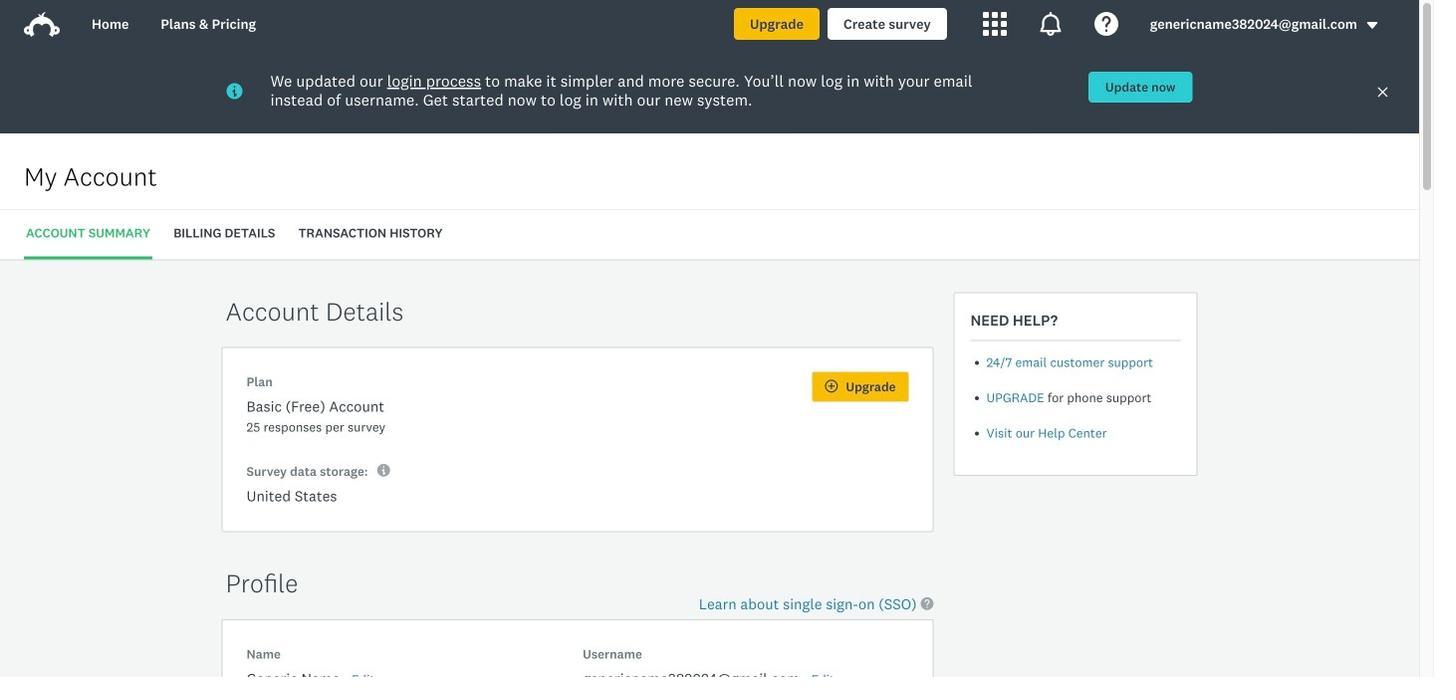 Task type: locate. For each thing, give the bounding box(es) containing it.
products icon image
[[983, 12, 1007, 36], [1039, 12, 1063, 36]]

1 horizontal spatial products icon image
[[1039, 12, 1063, 36]]

help icon image
[[1095, 12, 1119, 36]]

0 horizontal spatial products icon image
[[983, 12, 1007, 36]]



Task type: vqa. For each thing, say whether or not it's contained in the screenshot.
left Products Icon
yes



Task type: describe. For each thing, give the bounding box(es) containing it.
1 products icon image from the left
[[983, 12, 1007, 36]]

surveymonkey logo image
[[24, 12, 60, 37]]

2 products icon image from the left
[[1039, 12, 1063, 36]]

x image
[[1377, 86, 1390, 99]]



